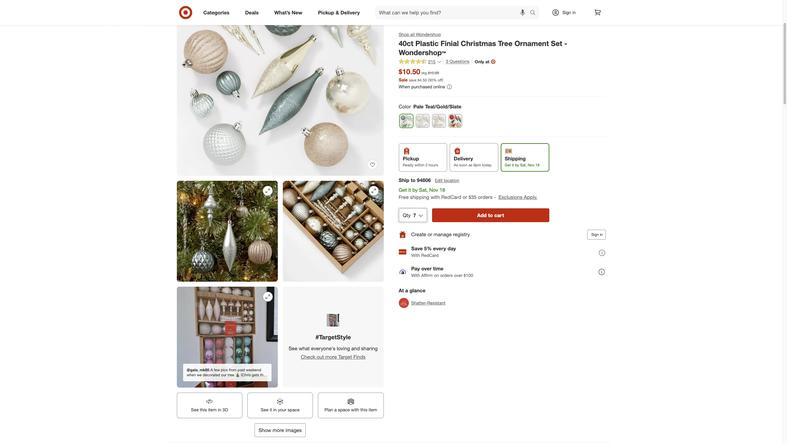 Task type: vqa. For each thing, say whether or not it's contained in the screenshot.
bottom "to"
yes



Task type: describe. For each thing, give the bounding box(es) containing it.
shipping get it by sat, nov 18
[[505, 156, 540, 168]]

manage
[[434, 232, 452, 238]]

online
[[434, 84, 446, 90]]

94806
[[417, 177, 431, 184]]

today
[[483, 163, 492, 168]]

orders inside 'pay over time with affirm on orders over $100'
[[441, 273, 453, 278]]

delivery as soon as 6pm today
[[454, 156, 492, 168]]

as
[[469, 163, 473, 168]]

get inside get it by sat, nov 18 free shipping with redcard or $35 orders - exclusions apply.
[[399, 187, 407, 193]]

sat, inside shipping get it by sat, nov 18
[[521, 163, 527, 168]]

a for glance
[[406, 288, 409, 294]]

at a glance
[[399, 288, 426, 294]]

pay
[[412, 266, 420, 272]]

with inside button
[[351, 408, 360, 413]]

it for get it by sat, nov 18 free shipping with redcard or $35 orders - exclusions apply.
[[409, 187, 411, 193]]

with inside 'save 5% every day with redcard'
[[412, 253, 420, 258]]

at
[[486, 59, 490, 64]]

save
[[412, 246, 423, 252]]

time
[[433, 266, 444, 272]]

- inside get it by sat, nov 18 free shipping with redcard or $35 orders - exclusions apply.
[[494, 194, 496, 201]]

edit location button
[[435, 177, 460, 184]]

#targetstyle
[[316, 334, 351, 341]]

this inside button
[[361, 408, 368, 413]]

candy champagne image
[[416, 115, 430, 128]]

215
[[429, 59, 436, 64]]

categories
[[204, 9, 230, 16]]

image gallery element
[[177, 0, 384, 438]]

get it by sat, nov 18 free shipping with redcard or $35 orders - exclusions apply.
[[399, 187, 538, 201]]

what's new link
[[269, 6, 310, 19]]

save
[[409, 78, 417, 83]]

check out more target finds link
[[289, 354, 378, 361]]

space inside button
[[338, 408, 350, 413]]

7
[[414, 212, 416, 219]]

teal/gold/slate
[[425, 104, 462, 110]]

get inside shipping get it by sat, nov 18
[[505, 163, 511, 168]]

to for 94806
[[411, 177, 416, 184]]

loving
[[337, 346, 350, 352]]

soon
[[460, 163, 468, 168]]

40ct plastic finial christmas tree ornament set - wondershop™, 1 of 7 image
[[177, 0, 384, 176]]

sharing
[[362, 346, 378, 352]]

out
[[317, 354, 324, 361]]

this inside button
[[200, 408, 207, 413]]

see for see what everyone's loving and sharing check out more target finds
[[289, 346, 298, 352]]

hours
[[429, 163, 439, 168]]

pay over time with affirm on orders over $100
[[412, 266, 474, 278]]

finial
[[441, 39, 459, 48]]

pickup & delivery
[[318, 9, 360, 16]]

photo from @gala_mk85, 4 of 7 image
[[177, 287, 278, 388]]

glance
[[410, 288, 426, 294]]

item inside button
[[208, 408, 217, 413]]

every
[[434, 246, 447, 252]]

christmas
[[461, 39, 497, 48]]

see for see this item in 3d
[[191, 408, 199, 413]]

sign in button
[[588, 230, 606, 240]]

pickup for ready
[[403, 156, 419, 162]]

edit
[[435, 178, 443, 183]]

)
[[443, 78, 444, 83]]

sat, inside get it by sat, nov 18 free shipping with redcard or $35 orders - exclusions apply.
[[420, 187, 428, 193]]

by inside get it by sat, nov 18 free shipping with redcard or $35 orders - exclusions apply.
[[413, 187, 418, 193]]

target
[[339, 354, 352, 361]]

0 vertical spatial sign in
[[563, 10, 576, 15]]

check
[[301, 354, 316, 361]]

What can we help you find? suggestions appear below search field
[[376, 6, 532, 19]]

within
[[415, 163, 425, 168]]

questions
[[450, 59, 470, 64]]

set
[[552, 39, 563, 48]]

finds
[[354, 354, 366, 361]]

ready
[[403, 163, 414, 168]]

a for space
[[335, 408, 337, 413]]

0 vertical spatial sign
[[563, 10, 572, 15]]

with inside 'pay over time with affirm on orders over $100'
[[412, 273, 420, 278]]

sign in link
[[547, 6, 586, 19]]

$100
[[464, 273, 474, 278]]

wondershop
[[416, 32, 441, 37]]

by inside shipping get it by sat, nov 18
[[516, 163, 520, 168]]

pickup for &
[[318, 9, 335, 16]]

more inside button
[[273, 428, 284, 434]]

plan
[[325, 408, 333, 413]]

apply.
[[524, 194, 538, 201]]

registry
[[454, 232, 470, 238]]

nov inside shipping get it by sat, nov 18
[[528, 163, 535, 168]]

it inside shipping get it by sat, nov 18
[[512, 163, 515, 168]]

(
[[428, 78, 429, 83]]

ornament
[[515, 39, 550, 48]]

shatter-resistant
[[412, 301, 446, 306]]

see this item in 3d
[[191, 408, 228, 413]]

reg
[[422, 71, 427, 75]]

qty
[[403, 212, 411, 219]]

save 5% every day with redcard
[[412, 246, 457, 258]]

images
[[286, 428, 302, 434]]

shipping
[[410, 194, 430, 201]]

orders inside get it by sat, nov 18 free shipping with redcard or $35 orders - exclusions apply.
[[479, 194, 493, 201]]

plastic
[[416, 39, 439, 48]]

everyone's
[[311, 346, 336, 352]]



Task type: locate. For each thing, give the bounding box(es) containing it.
- right set at the right of page
[[565, 39, 568, 48]]

0 horizontal spatial sat,
[[420, 187, 428, 193]]

-
[[565, 39, 568, 48], [494, 194, 496, 201]]

1 horizontal spatial get
[[505, 163, 511, 168]]

shatter-resistant button
[[399, 297, 446, 310]]

color pale teal/gold/slate
[[399, 104, 462, 110]]

or inside get it by sat, nov 18 free shipping with redcard or $35 orders - exclusions apply.
[[463, 194, 468, 201]]

$
[[418, 78, 420, 83]]

1 horizontal spatial redcard
[[442, 194, 462, 201]]

all
[[411, 32, 415, 37]]

item
[[208, 408, 217, 413], [369, 408, 378, 413]]

1 horizontal spatial see
[[261, 408, 269, 413]]

orders
[[479, 194, 493, 201], [441, 273, 453, 278]]

0 horizontal spatial 18
[[440, 187, 446, 193]]

1 vertical spatial sign
[[592, 232, 599, 237]]

3d
[[223, 408, 228, 413]]

1 horizontal spatial delivery
[[454, 156, 474, 162]]

redcard down the 5%
[[422, 253, 439, 258]]

orders right on
[[441, 273, 453, 278]]

to for cart
[[489, 212, 493, 219]]

0 horizontal spatial pickup
[[318, 9, 335, 16]]

orders right $35
[[479, 194, 493, 201]]

0 vertical spatial it
[[512, 163, 515, 168]]

to right ship at the top of page
[[411, 177, 416, 184]]

get down shipping
[[505, 163, 511, 168]]

location
[[444, 178, 460, 183]]

pale teal/gold/slate image
[[400, 115, 413, 128]]

0 vertical spatial to
[[411, 177, 416, 184]]

1 horizontal spatial nov
[[528, 163, 535, 168]]

1 vertical spatial pickup
[[403, 156, 419, 162]]

sign
[[563, 10, 572, 15], [592, 232, 599, 237]]

1 vertical spatial sat,
[[420, 187, 428, 193]]

0 horizontal spatial get
[[399, 187, 407, 193]]

by down shipping
[[516, 163, 520, 168]]

purchased
[[412, 84, 433, 90]]

2 item from the left
[[369, 408, 378, 413]]

0 vertical spatial pickup
[[318, 9, 335, 16]]

with down pay
[[412, 273, 420, 278]]

1 vertical spatial more
[[273, 428, 284, 434]]

wondershop™
[[399, 48, 446, 57]]

0 vertical spatial over
[[422, 266, 432, 272]]

plan a space with this item
[[325, 408, 378, 413]]

ship
[[399, 177, 410, 184]]

1 vertical spatial redcard
[[422, 253, 439, 258]]

0 horizontal spatial see
[[191, 408, 199, 413]]

see left your
[[261, 408, 269, 413]]

it
[[512, 163, 515, 168], [409, 187, 411, 193], [270, 408, 272, 413]]

1 vertical spatial over
[[454, 273, 463, 278]]

space right plan on the left bottom
[[338, 408, 350, 413]]

more inside see what everyone's loving and sharing check out more target finds
[[326, 354, 337, 361]]

0 horizontal spatial orders
[[441, 273, 453, 278]]

to right add
[[489, 212, 493, 219]]

1 horizontal spatial sat,
[[521, 163, 527, 168]]

- inside shop all wondershop 40ct plastic finial christmas tree ornament set - wondershop™
[[565, 39, 568, 48]]

5%
[[425, 246, 432, 252]]

item inside button
[[369, 408, 378, 413]]

1 horizontal spatial sign in
[[592, 232, 603, 237]]

1 vertical spatial nov
[[430, 187, 439, 193]]

delivery inside delivery as soon as 6pm today
[[454, 156, 474, 162]]

space inside button
[[288, 408, 300, 413]]

more right 'out' at the bottom left of page
[[326, 354, 337, 361]]

as
[[454, 163, 459, 168]]

search
[[528, 10, 543, 16]]

0 vertical spatial with
[[431, 194, 440, 201]]

new
[[292, 9, 303, 16]]

1 horizontal spatial with
[[431, 194, 440, 201]]

to
[[411, 177, 416, 184], [489, 212, 493, 219]]

- left exclusions on the top
[[494, 194, 496, 201]]

shop
[[399, 32, 410, 37]]

on
[[434, 273, 439, 278]]

cart
[[495, 212, 505, 219]]

1 this from the left
[[200, 408, 207, 413]]

1 vertical spatial -
[[494, 194, 496, 201]]

0 horizontal spatial -
[[494, 194, 496, 201]]

space right your
[[288, 408, 300, 413]]

6pm
[[474, 163, 482, 168]]

1 horizontal spatial to
[[489, 212, 493, 219]]

color
[[399, 104, 411, 110]]

0 horizontal spatial over
[[422, 266, 432, 272]]

see inside see it in your space button
[[261, 408, 269, 413]]

3
[[446, 59, 449, 64]]

0 vertical spatial delivery
[[341, 9, 360, 16]]

show more images
[[259, 428, 302, 434]]

0 horizontal spatial more
[[273, 428, 284, 434]]

delivery up soon at the right top
[[454, 156, 474, 162]]

a right plan on the left bottom
[[335, 408, 337, 413]]

redcard down location
[[442, 194, 462, 201]]

more right show
[[273, 428, 284, 434]]

categories link
[[198, 6, 238, 19]]

pickup & delivery link
[[313, 6, 368, 19]]

shatter-
[[412, 301, 428, 306]]

redcard
[[442, 194, 462, 201], [422, 253, 439, 258]]

0 horizontal spatial to
[[411, 177, 416, 184]]

create
[[412, 232, 427, 238]]

see left 3d
[[191, 408, 199, 413]]

0 horizontal spatial it
[[270, 408, 272, 413]]

18
[[536, 163, 540, 168], [440, 187, 446, 193]]

1 vertical spatial sign in
[[592, 232, 603, 237]]

2 with from the top
[[412, 273, 420, 278]]

1 horizontal spatial pickup
[[403, 156, 419, 162]]

deals link
[[240, 6, 267, 19]]

pickup left &
[[318, 9, 335, 16]]

0 horizontal spatial sign
[[563, 10, 572, 15]]

1 with from the top
[[412, 253, 420, 258]]

add to cart
[[478, 212, 505, 219]]

add to cart button
[[432, 209, 550, 222]]

2 vertical spatial it
[[270, 408, 272, 413]]

1 horizontal spatial over
[[454, 273, 463, 278]]

1 horizontal spatial item
[[369, 408, 378, 413]]

1 vertical spatial with
[[412, 273, 420, 278]]

1 vertical spatial with
[[351, 408, 360, 413]]

sale
[[399, 77, 408, 83]]

pickup inside "pickup ready within 2 hours"
[[403, 156, 419, 162]]

create or manage registry
[[412, 232, 470, 238]]

at
[[399, 288, 404, 294]]

pickup up ready
[[403, 156, 419, 162]]

0 vertical spatial a
[[406, 288, 409, 294]]

215 link
[[399, 58, 442, 66]]

2 horizontal spatial see
[[289, 346, 298, 352]]

a inside button
[[335, 408, 337, 413]]

1 horizontal spatial space
[[338, 408, 350, 413]]

1 vertical spatial 18
[[440, 187, 446, 193]]

1 vertical spatial a
[[335, 408, 337, 413]]

0 vertical spatial -
[[565, 39, 568, 48]]

2 horizontal spatial it
[[512, 163, 515, 168]]

edit location
[[435, 178, 460, 183]]

sign in inside button
[[592, 232, 603, 237]]

off
[[438, 78, 443, 83]]

red/green/gold image
[[449, 115, 462, 128]]

@gala_mk85
[[187, 368, 210, 373]]

by
[[516, 163, 520, 168], [413, 187, 418, 193]]

0 vertical spatial 18
[[536, 163, 540, 168]]

0 horizontal spatial nov
[[430, 187, 439, 193]]

1 horizontal spatial sign
[[592, 232, 599, 237]]

sat, down shipping
[[521, 163, 527, 168]]

qty 7
[[403, 212, 416, 219]]

it for see it in your space
[[270, 408, 272, 413]]

0 vertical spatial or
[[463, 194, 468, 201]]

nov inside get it by sat, nov 18 free shipping with redcard or $35 orders - exclusions apply.
[[430, 187, 439, 193]]

see for see it in your space
[[261, 408, 269, 413]]

pink/champagne image
[[433, 115, 446, 128]]

1 vertical spatial or
[[428, 232, 433, 238]]

0 horizontal spatial space
[[288, 408, 300, 413]]

redcard inside 'save 5% every day with redcard'
[[422, 253, 439, 258]]

1 horizontal spatial 18
[[536, 163, 540, 168]]

search button
[[528, 6, 543, 21]]

&
[[336, 9, 339, 16]]

get up free
[[399, 187, 407, 193]]

1 horizontal spatial orders
[[479, 194, 493, 201]]

delivery
[[341, 9, 360, 16], [454, 156, 474, 162]]

see
[[289, 346, 298, 352], [191, 408, 199, 413], [261, 408, 269, 413]]

in
[[573, 10, 576, 15], [601, 232, 603, 237], [218, 408, 222, 413], [274, 408, 277, 413]]

it left your
[[270, 408, 272, 413]]

0 horizontal spatial this
[[200, 408, 207, 413]]

when purchased online
[[399, 84, 446, 90]]

1 vertical spatial it
[[409, 187, 411, 193]]

40ct plastic finial christmas tree ornament set - wondershop™, 3 of 7 image
[[283, 181, 384, 282]]

or left $35
[[463, 194, 468, 201]]

over up affirm
[[422, 266, 432, 272]]

see left what
[[289, 346, 298, 352]]

see inside see what everyone's loving and sharing check out more target finds
[[289, 346, 298, 352]]

1 horizontal spatial -
[[565, 39, 568, 48]]

1 horizontal spatial or
[[463, 194, 468, 201]]

1 vertical spatial by
[[413, 187, 418, 193]]

pale
[[414, 104, 424, 110]]

$35
[[469, 194, 477, 201]]

1 vertical spatial delivery
[[454, 156, 474, 162]]

$10.50
[[399, 67, 421, 76]]

it down shipping
[[512, 163, 515, 168]]

1 horizontal spatial this
[[361, 408, 368, 413]]

or right create
[[428, 232, 433, 238]]

0 vertical spatial orders
[[479, 194, 493, 201]]

1 horizontal spatial it
[[409, 187, 411, 193]]

it inside get it by sat, nov 18 free shipping with redcard or $35 orders - exclusions apply.
[[409, 187, 411, 193]]

1 horizontal spatial by
[[516, 163, 520, 168]]

40ct plastic finial christmas tree ornament set - wondershop™, 2 of 7 image
[[177, 181, 278, 282]]

18 inside shipping get it by sat, nov 18
[[536, 163, 540, 168]]

plan a space with this item button
[[318, 393, 384, 419]]

sign inside button
[[592, 232, 599, 237]]

show more images button
[[255, 424, 306, 438]]

1 horizontal spatial more
[[326, 354, 337, 361]]

0 vertical spatial more
[[326, 354, 337, 361]]

0 horizontal spatial or
[[428, 232, 433, 238]]

0 vertical spatial nov
[[528, 163, 535, 168]]

1 item from the left
[[208, 408, 217, 413]]

2 space from the left
[[338, 408, 350, 413]]

0 horizontal spatial a
[[335, 408, 337, 413]]

0 vertical spatial with
[[412, 253, 420, 258]]

with right plan on the left bottom
[[351, 408, 360, 413]]

3 questions
[[446, 59, 470, 64]]

over left $100
[[454, 273, 463, 278]]

see this item in 3d button
[[177, 393, 243, 419]]

1 vertical spatial to
[[489, 212, 493, 219]]

only at
[[475, 59, 490, 64]]

see what everyone's loving and sharing check out more target finds
[[289, 346, 378, 361]]

shop all wondershop 40ct plastic finial christmas tree ornament set - wondershop™
[[399, 32, 568, 57]]

0 horizontal spatial delivery
[[341, 9, 360, 16]]

1 horizontal spatial a
[[406, 288, 409, 294]]

with inside get it by sat, nov 18 free shipping with redcard or $35 orders - exclusions apply.
[[431, 194, 440, 201]]

sat, up shipping
[[420, 187, 428, 193]]

1 vertical spatial orders
[[441, 273, 453, 278]]

a
[[406, 288, 409, 294], [335, 408, 337, 413]]

0 vertical spatial get
[[505, 163, 511, 168]]

0 vertical spatial sat,
[[521, 163, 527, 168]]

what's new
[[275, 9, 303, 16]]

1 space from the left
[[288, 408, 300, 413]]

0 horizontal spatial with
[[351, 408, 360, 413]]

exclusions
[[499, 194, 523, 201]]

it up free
[[409, 187, 411, 193]]

it inside button
[[270, 408, 272, 413]]

0 horizontal spatial by
[[413, 187, 418, 193]]

with right shipping
[[431, 194, 440, 201]]

more
[[326, 354, 337, 361], [273, 428, 284, 434]]

18 inside get it by sat, nov 18 free shipping with redcard or $35 orders - exclusions apply.
[[440, 187, 446, 193]]

3 questions link
[[443, 58, 470, 65]]

$10.50 reg $15.00 sale save $ 4.50 ( 30 % off )
[[399, 67, 444, 83]]

to inside button
[[489, 212, 493, 219]]

0 horizontal spatial redcard
[[422, 253, 439, 258]]

0 vertical spatial by
[[516, 163, 520, 168]]

with down save at the right of the page
[[412, 253, 420, 258]]

free
[[399, 194, 409, 201]]

2 this from the left
[[361, 408, 368, 413]]

0 vertical spatial redcard
[[442, 194, 462, 201]]

with
[[412, 253, 420, 258], [412, 273, 420, 278]]

affirm
[[422, 273, 433, 278]]

0 horizontal spatial sign in
[[563, 10, 576, 15]]

delivery right &
[[341, 9, 360, 16]]

#targetstyle preview 1 image
[[327, 314, 340, 327]]

by up shipping
[[413, 187, 418, 193]]

redcard inside get it by sat, nov 18 free shipping with redcard or $35 orders - exclusions apply.
[[442, 194, 462, 201]]

4.50
[[420, 78, 427, 83]]

1 vertical spatial get
[[399, 187, 407, 193]]

0 horizontal spatial item
[[208, 408, 217, 413]]

a right 'at'
[[406, 288, 409, 294]]

exclusions apply. link
[[499, 194, 538, 201]]

see inside see this item in 3d button
[[191, 408, 199, 413]]

2
[[426, 163, 428, 168]]



